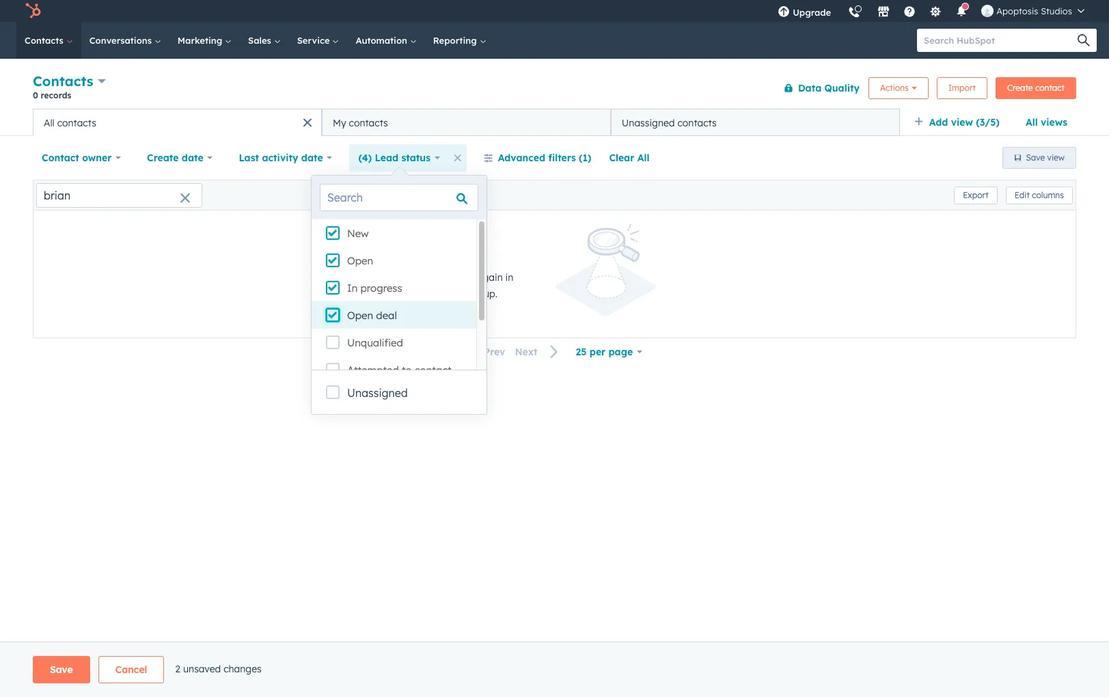 Task type: describe. For each thing, give the bounding box(es) containing it.
open for open
[[347, 254, 374, 267]]

notifications button
[[951, 0, 974, 22]]

data quality button
[[775, 74, 861, 102]]

cancel button
[[98, 656, 164, 684]]

Search HubSpot search field
[[918, 29, 1085, 52]]

2 unsaved changes
[[173, 663, 262, 675]]

cancel
[[115, 664, 147, 676]]

unqualified
[[347, 336, 403, 349]]

service
[[297, 35, 333, 46]]

date inside last activity date popup button
[[301, 152, 323, 164]]

search button
[[1072, 29, 1098, 52]]

match
[[403, 224, 446, 241]]

contacts?
[[413, 271, 458, 284]]

owner
[[82, 152, 112, 164]]

unassigned for unassigned contacts
[[622, 117, 675, 129]]

create for create date
[[147, 152, 179, 164]]

marketplaces button
[[870, 0, 899, 22]]

few
[[323, 288, 339, 300]]

calling icon image
[[849, 7, 861, 19]]

import
[[949, 82, 976, 93]]

contacts for unassigned contacts
[[678, 117, 717, 129]]

see
[[374, 271, 389, 284]]

marketing
[[178, 35, 225, 46]]

hubspot image
[[25, 3, 41, 19]]

the inside no contacts match the current filters.
[[450, 224, 472, 241]]

last activity date
[[239, 152, 323, 164]]

pagination navigation
[[458, 343, 567, 361]]

0 vertical spatial contacts
[[25, 35, 66, 46]]

(4) lead status
[[359, 152, 431, 164]]

status
[[402, 152, 431, 164]]

lead
[[375, 152, 399, 164]]

current
[[315, 241, 364, 258]]

create date
[[147, 152, 204, 164]]

progress
[[361, 282, 403, 295]]

per
[[590, 346, 606, 358]]

(1)
[[579, 152, 592, 164]]

contact inside button
[[1036, 82, 1065, 93]]

(3/5)
[[977, 116, 1000, 129]]

all for all views
[[1026, 116, 1039, 129]]

add
[[930, 116, 949, 129]]

sales link
[[240, 22, 289, 59]]

open deal
[[347, 309, 397, 322]]

25
[[576, 346, 587, 358]]

upgrade image
[[778, 6, 791, 18]]

Search search field
[[320, 184, 478, 211]]

filters.
[[368, 241, 411, 258]]

views
[[1041, 116, 1068, 129]]

open for open deal
[[347, 309, 374, 322]]

contacts for all contacts
[[57, 117, 96, 129]]

25 per page button
[[567, 339, 652, 366]]

expecting to see new contacts? try again in a few seconds as the system catches up.
[[315, 271, 514, 300]]

unassigned for unassigned
[[347, 386, 408, 400]]

reporting link
[[425, 22, 495, 59]]

create for create contact
[[1008, 82, 1034, 93]]

calling icon button
[[843, 1, 867, 21]]

clear all button
[[601, 144, 659, 172]]

in progress
[[347, 282, 403, 295]]

catches
[[446, 288, 481, 300]]

quality
[[825, 82, 860, 94]]

data quality
[[799, 82, 860, 94]]

my
[[333, 117, 346, 129]]

notifications image
[[956, 6, 968, 18]]

activity
[[262, 152, 299, 164]]

system
[[412, 288, 444, 300]]

hubspot link
[[16, 3, 51, 19]]

attempted
[[347, 364, 399, 377]]

edit columns
[[1015, 190, 1065, 200]]

marketplaces image
[[878, 6, 891, 18]]

date inside the create date popup button
[[182, 152, 204, 164]]

new
[[392, 271, 410, 284]]

save view button
[[1003, 147, 1077, 169]]

contacts inside no contacts match the current filters.
[[338, 224, 399, 241]]

settings image
[[930, 6, 942, 18]]

25 per page
[[576, 346, 633, 358]]

Search name, phone, email addresses, or company search field
[[36, 183, 202, 208]]

all views
[[1026, 116, 1068, 129]]

unsaved
[[183, 663, 221, 675]]

records
[[41, 90, 71, 101]]

prev button
[[458, 343, 510, 361]]

advanced filters (1) button
[[475, 144, 601, 172]]

next button
[[510, 343, 567, 361]]



Task type: locate. For each thing, give the bounding box(es) containing it.
all right clear
[[638, 152, 650, 164]]

to right attempted
[[402, 364, 412, 377]]

1 horizontal spatial to
[[402, 364, 412, 377]]

all inside the all contacts "button"
[[44, 117, 55, 129]]

1 horizontal spatial contacts
[[349, 117, 388, 129]]

contact
[[42, 152, 79, 164]]

create inside button
[[1008, 82, 1034, 93]]

view inside add view (3/5) popup button
[[952, 116, 974, 129]]

the inside expecting to see new contacts? try again in a few seconds as the system catches up.
[[395, 288, 409, 300]]

to for expecting
[[362, 271, 371, 284]]

1 horizontal spatial create
[[1008, 82, 1034, 93]]

apoptosis studios button
[[974, 0, 1093, 22]]

1 vertical spatial contact
[[415, 364, 452, 377]]

try
[[461, 271, 475, 284]]

view
[[952, 116, 974, 129], [1048, 152, 1065, 163]]

sales
[[248, 35, 274, 46]]

view for save
[[1048, 152, 1065, 163]]

expecting
[[315, 271, 359, 284]]

all views link
[[1018, 109, 1077, 136]]

0 vertical spatial save
[[1027, 152, 1046, 163]]

apoptosis
[[997, 5, 1039, 16]]

contact owner
[[42, 152, 112, 164]]

last
[[239, 152, 259, 164]]

help image
[[904, 6, 917, 18]]

1 contacts from the left
[[57, 117, 96, 129]]

unassigned contacts button
[[611, 109, 900, 136]]

to inside expecting to see new contacts? try again in a few seconds as the system catches up.
[[362, 271, 371, 284]]

prev
[[484, 346, 506, 358]]

0 horizontal spatial save
[[50, 664, 73, 676]]

0 vertical spatial open
[[347, 254, 374, 267]]

attempted to contact
[[347, 364, 452, 377]]

to left see
[[362, 271, 371, 284]]

contacts for my contacts
[[349, 117, 388, 129]]

data
[[799, 82, 822, 94]]

studios
[[1042, 5, 1073, 16]]

1 vertical spatial save
[[50, 664, 73, 676]]

menu containing apoptosis studios
[[770, 0, 1093, 27]]

1 horizontal spatial unassigned
[[622, 117, 675, 129]]

menu
[[770, 0, 1093, 27]]

contacts inside 'button'
[[349, 117, 388, 129]]

again
[[477, 271, 503, 284]]

view down views
[[1048, 152, 1065, 163]]

1 horizontal spatial the
[[450, 224, 472, 241]]

contacts button
[[33, 71, 106, 91]]

changes
[[224, 663, 262, 675]]

edit
[[1015, 190, 1030, 200]]

view for add
[[952, 116, 974, 129]]

page
[[609, 346, 633, 358]]

0 vertical spatial create
[[1008, 82, 1034, 93]]

2
[[175, 663, 181, 675]]

conversations
[[89, 35, 154, 46]]

1 vertical spatial unassigned
[[347, 386, 408, 400]]

upgrade
[[793, 7, 832, 18]]

unassigned inside button
[[622, 117, 675, 129]]

help button
[[899, 0, 922, 22]]

all inside all views 'link'
[[1026, 116, 1039, 129]]

import button
[[937, 77, 988, 99]]

0 vertical spatial to
[[362, 271, 371, 284]]

deal
[[376, 309, 397, 322]]

2 vertical spatial contacts
[[338, 224, 399, 241]]

all down 0 records
[[44, 117, 55, 129]]

create inside popup button
[[147, 152, 179, 164]]

0 horizontal spatial to
[[362, 271, 371, 284]]

contacts banner
[[33, 70, 1077, 109]]

in
[[347, 282, 358, 295]]

unassigned
[[622, 117, 675, 129], [347, 386, 408, 400]]

page section element
[[0, 656, 1110, 684]]

in
[[506, 271, 514, 284]]

view inside save view button
[[1048, 152, 1065, 163]]

contacts inside "button"
[[57, 117, 96, 129]]

all inside 'clear all' button
[[638, 152, 650, 164]]

contacts right no
[[338, 224, 399, 241]]

contact right attempted
[[415, 364, 452, 377]]

save for save
[[50, 664, 73, 676]]

my contacts button
[[322, 109, 611, 136]]

0 vertical spatial contact
[[1036, 82, 1065, 93]]

the right match
[[450, 224, 472, 241]]

open down new
[[347, 254, 374, 267]]

list box
[[312, 220, 487, 384]]

1 vertical spatial the
[[395, 288, 409, 300]]

1 date from the left
[[182, 152, 204, 164]]

contacts
[[57, 117, 96, 129], [349, 117, 388, 129], [678, 117, 717, 129]]

marketing link
[[169, 22, 240, 59]]

1 vertical spatial open
[[347, 309, 374, 322]]

search image
[[1078, 34, 1091, 47]]

new
[[347, 227, 369, 240]]

seconds
[[342, 288, 379, 300]]

0 vertical spatial the
[[450, 224, 472, 241]]

unassigned down attempted
[[347, 386, 408, 400]]

up.
[[484, 288, 498, 300]]

1 horizontal spatial all
[[638, 152, 650, 164]]

create
[[1008, 82, 1034, 93], [147, 152, 179, 164]]

0 records
[[33, 90, 71, 101]]

open
[[347, 254, 374, 267], [347, 309, 374, 322]]

view right add
[[952, 116, 974, 129]]

1 vertical spatial view
[[1048, 152, 1065, 163]]

1 vertical spatial to
[[402, 364, 412, 377]]

contacts inside button
[[678, 117, 717, 129]]

tara schultz image
[[982, 5, 994, 17]]

the right as
[[395, 288, 409, 300]]

service link
[[289, 22, 348, 59]]

date
[[182, 152, 204, 164], [301, 152, 323, 164]]

to for attempted
[[402, 364, 412, 377]]

actions button
[[869, 77, 929, 99]]

conversations link
[[81, 22, 169, 59]]

0 horizontal spatial the
[[395, 288, 409, 300]]

export button
[[955, 186, 998, 204]]

export
[[964, 190, 989, 200]]

1 open from the top
[[347, 254, 374, 267]]

date down the all contacts "button"
[[182, 152, 204, 164]]

(4) lead status button
[[350, 144, 449, 172]]

automation link
[[348, 22, 425, 59]]

my contacts
[[333, 117, 388, 129]]

add view (3/5) button
[[906, 109, 1018, 136]]

0 horizontal spatial view
[[952, 116, 974, 129]]

clear input image
[[180, 193, 191, 204]]

the
[[450, 224, 472, 241], [395, 288, 409, 300]]

contact inside list box
[[415, 364, 452, 377]]

contact owner button
[[33, 144, 130, 172]]

advanced
[[498, 152, 546, 164]]

save button
[[33, 656, 90, 684]]

0 horizontal spatial date
[[182, 152, 204, 164]]

1 vertical spatial contacts
[[33, 72, 93, 90]]

all contacts button
[[33, 109, 322, 136]]

3 contacts from the left
[[678, 117, 717, 129]]

contacts
[[25, 35, 66, 46], [33, 72, 93, 90], [338, 224, 399, 241]]

columns
[[1033, 190, 1065, 200]]

settings link
[[922, 0, 951, 22]]

1 horizontal spatial view
[[1048, 152, 1065, 163]]

1 vertical spatial create
[[147, 152, 179, 164]]

save inside button
[[50, 664, 73, 676]]

add view (3/5)
[[930, 116, 1000, 129]]

1 horizontal spatial save
[[1027, 152, 1046, 163]]

0 horizontal spatial unassigned
[[347, 386, 408, 400]]

contact
[[1036, 82, 1065, 93], [415, 364, 452, 377]]

last activity date button
[[230, 144, 342, 172]]

0 horizontal spatial contact
[[415, 364, 452, 377]]

as
[[381, 288, 392, 300]]

all left views
[[1026, 116, 1039, 129]]

edit columns button
[[1006, 186, 1074, 204]]

2 horizontal spatial contacts
[[678, 117, 717, 129]]

2 open from the top
[[347, 309, 374, 322]]

unassigned up 'clear all' button
[[622, 117, 675, 129]]

0 vertical spatial unassigned
[[622, 117, 675, 129]]

0 horizontal spatial create
[[147, 152, 179, 164]]

open down 'seconds'
[[347, 309, 374, 322]]

actions
[[881, 82, 909, 93]]

save view
[[1027, 152, 1065, 163]]

all contacts
[[44, 117, 96, 129]]

a
[[315, 288, 321, 300]]

contacts inside popup button
[[33, 72, 93, 90]]

contacts down the hubspot link
[[25, 35, 66, 46]]

create down the all contacts "button"
[[147, 152, 179, 164]]

advanced filters (1)
[[498, 152, 592, 164]]

all for all contacts
[[44, 117, 55, 129]]

2 horizontal spatial all
[[1026, 116, 1039, 129]]

2 contacts from the left
[[349, 117, 388, 129]]

save for save view
[[1027, 152, 1046, 163]]

create up the all views
[[1008, 82, 1034, 93]]

contact up the all views
[[1036, 82, 1065, 93]]

clear
[[610, 152, 635, 164]]

0 horizontal spatial all
[[44, 117, 55, 129]]

1 horizontal spatial date
[[301, 152, 323, 164]]

list box containing new
[[312, 220, 487, 384]]

0
[[33, 90, 38, 101]]

clear all
[[610, 152, 650, 164]]

date right the activity
[[301, 152, 323, 164]]

0 horizontal spatial contacts
[[57, 117, 96, 129]]

0 vertical spatial view
[[952, 116, 974, 129]]

2 date from the left
[[301, 152, 323, 164]]

contacts up records
[[33, 72, 93, 90]]

unassigned contacts
[[622, 117, 717, 129]]

1 horizontal spatial contact
[[1036, 82, 1065, 93]]

create date button
[[138, 144, 222, 172]]

save inside button
[[1027, 152, 1046, 163]]



Task type: vqa. For each thing, say whether or not it's contained in the screenshot.
rightmost Unassigned
yes



